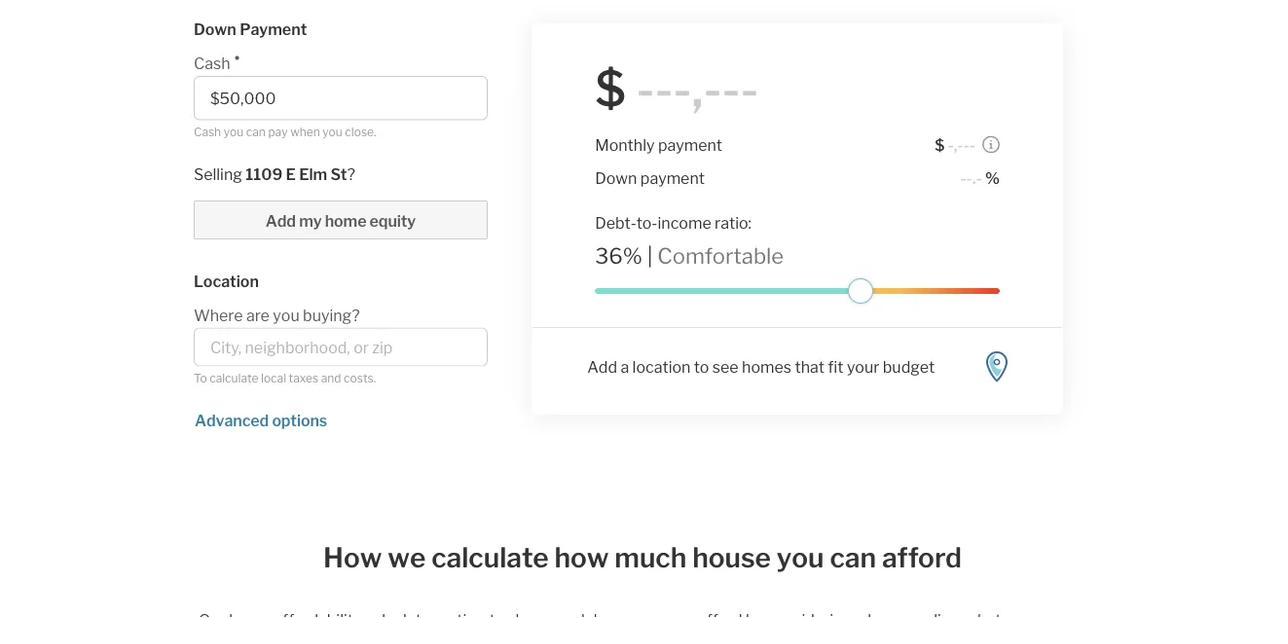 Task type: vqa. For each thing, say whether or not it's contained in the screenshot.
could
no



Task type: describe. For each thing, give the bounding box(es) containing it.
location
[[194, 272, 259, 291]]

costs.
[[344, 372, 376, 386]]

debt-
[[595, 213, 637, 232]]

e
[[286, 165, 296, 184]]

--.- %
[[961, 168, 1000, 187]]

advanced options
[[195, 411, 327, 430]]

to calculate local taxes and costs.
[[194, 372, 376, 386]]

to
[[194, 372, 207, 386]]

location
[[633, 357, 691, 376]]

much
[[615, 542, 687, 575]]

1 vertical spatial calculate
[[432, 542, 549, 575]]

are
[[246, 306, 270, 325]]

1 horizontal spatial you
[[273, 306, 300, 325]]

how
[[323, 542, 382, 575]]

add a location to see homes that fit your budget
[[587, 357, 935, 376]]

where
[[194, 306, 243, 325]]

?
[[347, 165, 355, 184]]

$ for $ ---,---
[[595, 59, 626, 118]]

income
[[658, 213, 712, 232]]

local
[[261, 372, 286, 386]]

buying?
[[303, 306, 360, 325]]

1 vertical spatial ,-
[[954, 135, 964, 154]]

down payment
[[595, 168, 705, 187]]

to
[[694, 357, 709, 376]]

0 horizontal spatial you
[[224, 125, 244, 139]]

|
[[647, 243, 653, 269]]

to-
[[637, 213, 658, 232]]

house
[[693, 542, 771, 575]]

payment for monthly payment
[[658, 135, 723, 154]]

monthly payment
[[595, 135, 723, 154]]

pay
[[268, 125, 288, 139]]

monthly
[[595, 135, 655, 154]]

payment for down payment
[[641, 168, 705, 187]]

how
[[555, 542, 609, 575]]

advanced
[[195, 411, 269, 430]]

ratio:
[[715, 213, 752, 232]]

2 horizontal spatial you
[[323, 125, 343, 139]]

budget
[[883, 357, 935, 376]]

comfortable
[[658, 243, 784, 269]]

when
[[290, 125, 320, 139]]

0 vertical spatial ,-
[[692, 59, 722, 118]]

add my home equity button
[[194, 201, 488, 240]]

36%
[[595, 243, 643, 269]]

my
[[299, 211, 322, 230]]

add for add a location to see homes that fit your budget
[[587, 357, 617, 376]]

36% | comfortable
[[595, 243, 784, 269]]

homes
[[742, 357, 792, 376]]

0 horizontal spatial calculate
[[210, 372, 259, 386]]

down payment
[[194, 20, 307, 39]]

close.
[[345, 125, 376, 139]]

add my home equity
[[266, 211, 416, 230]]



Task type: locate. For each thing, give the bounding box(es) containing it.
home
[[325, 211, 367, 230]]

st
[[331, 165, 347, 184]]

0 vertical spatial add
[[266, 211, 296, 230]]

you
[[224, 125, 244, 139], [323, 125, 343, 139], [273, 306, 300, 325]]

add left my
[[266, 211, 296, 230]]

0 vertical spatial down
[[194, 20, 236, 39]]

see
[[713, 357, 739, 376]]

map push pin image
[[986, 352, 1008, 383]]

cash down down payment
[[194, 54, 230, 73]]

cash. required field. element
[[194, 44, 478, 76]]

1109
[[246, 165, 283, 184]]

,- up monthly payment
[[692, 59, 722, 118]]

taxes
[[289, 372, 319, 386]]

equity
[[370, 211, 416, 230]]

1 vertical spatial payment
[[641, 168, 705, 187]]

$
[[595, 59, 626, 118], [935, 135, 945, 154]]

0 vertical spatial payment
[[658, 135, 723, 154]]

payment
[[658, 135, 723, 154], [641, 168, 705, 187]]

add for add my home equity
[[266, 211, 296, 230]]

0 vertical spatial calculate
[[210, 372, 259, 386]]

1 vertical spatial down
[[595, 168, 637, 187]]

down left payment
[[194, 20, 236, 39]]

you left can
[[224, 125, 244, 139]]

down for down payment
[[194, 20, 236, 39]]

0 horizontal spatial add
[[266, 211, 296, 230]]

can
[[246, 125, 266, 139]]

1 cash from the top
[[194, 54, 230, 73]]

,-
[[692, 59, 722, 118], [954, 135, 964, 154]]

down down monthly
[[595, 168, 637, 187]]

add left a
[[587, 357, 617, 376]]

City, neighborhood, or zip search field
[[194, 328, 488, 367]]

add
[[266, 211, 296, 230], [587, 357, 617, 376]]

options
[[272, 411, 327, 430]]

1 vertical spatial add
[[587, 357, 617, 376]]

0 horizontal spatial $
[[595, 59, 626, 118]]

advanced options button
[[194, 411, 328, 430]]

you right when
[[323, 125, 343, 139]]

,- up --.- %
[[954, 135, 964, 154]]

selling 1109 e elm st ?
[[194, 165, 355, 184]]

a
[[621, 357, 629, 376]]

your
[[847, 357, 880, 376]]

add inside button
[[266, 211, 296, 230]]

payment
[[240, 20, 307, 39]]

1 vertical spatial cash
[[194, 125, 221, 139]]

fit
[[828, 357, 844, 376]]

1 horizontal spatial ,-
[[954, 135, 964, 154]]

elm
[[299, 165, 327, 184]]

$ -,---
[[935, 135, 976, 154]]

cash
[[194, 54, 230, 73], [194, 125, 221, 139]]

down for down payment
[[595, 168, 637, 187]]

debt-to-income ratio:
[[595, 213, 752, 232]]

you right are
[[273, 306, 300, 325]]

Cash text field
[[210, 89, 471, 108]]

that
[[795, 357, 825, 376]]

calculate right to
[[210, 372, 259, 386]]

we
[[388, 542, 426, 575]]

1 horizontal spatial $
[[935, 135, 945, 154]]

payment down monthly payment
[[641, 168, 705, 187]]

payment up 'down payment'
[[658, 135, 723, 154]]

0 horizontal spatial ,-
[[692, 59, 722, 118]]

$ ---,---
[[595, 59, 759, 118]]

2 cash from the top
[[194, 125, 221, 139]]

calculate
[[210, 372, 259, 386], [432, 542, 549, 575]]

selling
[[194, 165, 242, 184]]

where are you buying?
[[194, 306, 360, 325]]

cash for cash you can pay when you close.
[[194, 125, 221, 139]]

calculate right we
[[432, 542, 549, 575]]

0 vertical spatial $
[[595, 59, 626, 118]]

%
[[986, 168, 1000, 187]]

-
[[637, 59, 655, 118], [655, 59, 674, 118], [674, 59, 692, 118], [722, 59, 741, 118], [741, 59, 759, 118], [948, 135, 954, 154], [964, 135, 970, 154], [970, 135, 976, 154], [961, 168, 967, 187], [967, 168, 973, 187]]

cash up selling
[[194, 125, 221, 139]]

cash you can pay when you close.
[[194, 125, 376, 139]]

.-
[[973, 168, 982, 187]]

how we calculate how much house you can afford
[[323, 542, 962, 575]]

1 horizontal spatial add
[[587, 357, 617, 376]]

1 vertical spatial $
[[935, 135, 945, 154]]

1 horizontal spatial down
[[595, 168, 637, 187]]

$ for $ -,---
[[935, 135, 945, 154]]

cash for cash
[[194, 54, 230, 73]]

None range field
[[595, 279, 1000, 304]]

0 horizontal spatial down
[[194, 20, 236, 39]]

and
[[321, 372, 341, 386]]

0 vertical spatial cash
[[194, 54, 230, 73]]

you can afford
[[777, 542, 962, 575]]

down
[[194, 20, 236, 39], [595, 168, 637, 187]]

1 horizontal spatial calculate
[[432, 542, 549, 575]]



